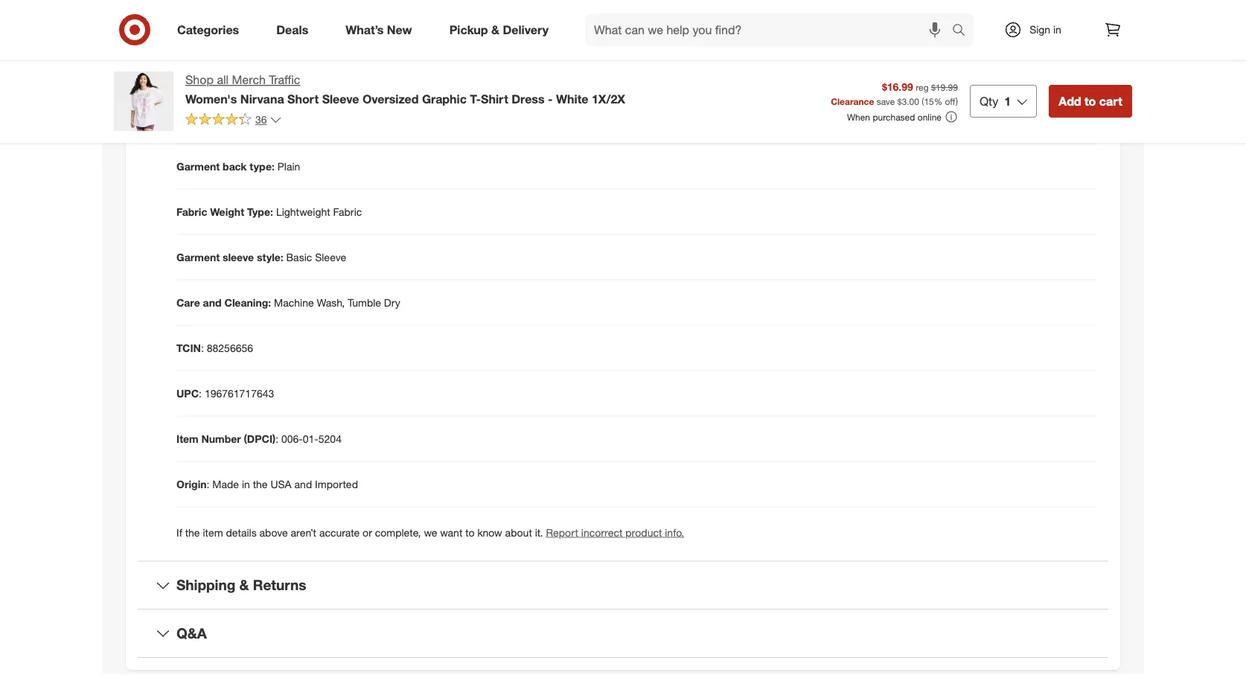 Task type: vqa. For each thing, say whether or not it's contained in the screenshot.
details
yes



Task type: locate. For each thing, give the bounding box(es) containing it.
item
[[177, 432, 199, 445]]

sleeve right basic
[[315, 251, 346, 264]]

36
[[255, 113, 267, 126]]

fabric left weight
[[177, 205, 207, 218]]

made
[[213, 478, 239, 491]]

at
[[263, 23, 273, 36]]

length: up nirvana
[[249, 69, 287, 82]]

shop
[[185, 73, 214, 87]]

& left returns
[[239, 577, 249, 594]]

to
[[1085, 94, 1097, 108], [466, 526, 475, 539]]

garment for back
[[177, 160, 220, 173]]

details:
[[223, 114, 260, 127]]

length: left at
[[223, 23, 260, 36]]

0 vertical spatial &
[[492, 22, 500, 37]]

0 horizontal spatial and
[[203, 296, 222, 309]]

plain
[[278, 160, 300, 173]]

pickup & delivery link
[[437, 13, 568, 46]]

in right made
[[242, 478, 250, 491]]

the right 'if'
[[185, 526, 200, 539]]

1
[[1005, 94, 1012, 108]]

garment left back
[[177, 160, 220, 173]]

it.
[[535, 526, 543, 539]]

& inside dropdown button
[[239, 577, 249, 594]]

0 vertical spatial sleeve
[[322, 92, 359, 106]]

back
[[223, 160, 247, 173]]

sign
[[1030, 23, 1051, 36]]

the left usa at the bottom left of the page
[[253, 478, 268, 491]]

tcin
[[177, 341, 201, 354]]

short
[[288, 92, 319, 106]]

if the item details above aren't accurate or complete, we want to know about it. report incorrect product info.
[[177, 526, 685, 539]]

imported
[[315, 478, 358, 491]]

upc : 196761717643
[[177, 387, 274, 400]]

1 horizontal spatial to
[[1085, 94, 1097, 108]]

1 vertical spatial in
[[242, 478, 250, 491]]

1 horizontal spatial and
[[295, 478, 312, 491]]

: left 196761717643
[[199, 387, 202, 400]]

all
[[217, 73, 229, 87]]

2 fabric from the left
[[333, 205, 362, 218]]

5204
[[319, 432, 342, 445]]

delivery
[[503, 22, 549, 37]]

-
[[548, 92, 553, 106]]

: left 88256656
[[201, 341, 204, 354]]

knee
[[276, 23, 300, 36]]

sleeve down inches
[[322, 92, 359, 106]]

report incorrect product info. button
[[546, 525, 685, 540]]

1 vertical spatial sleeve
[[315, 251, 346, 264]]

tumble
[[348, 296, 381, 309]]

0 vertical spatial to
[[1085, 94, 1097, 108]]

complete,
[[375, 526, 421, 539]]

categories
[[177, 22, 239, 37]]

what's new
[[346, 22, 412, 37]]

origin : made in the usa and imported
[[177, 478, 358, 491]]

1 vertical spatial to
[[466, 526, 475, 539]]

garment down women's at the left top of page
[[177, 114, 220, 127]]

incorrect
[[582, 526, 623, 539]]

pickup & delivery
[[450, 22, 549, 37]]

oversized
[[363, 92, 419, 106]]

type:
[[247, 205, 273, 218]]

lightweight
[[276, 205, 330, 218]]

$16.99 reg $19.99 clearance save $ 3.00 ( 15 % off )
[[831, 80, 959, 107]]

garment up women's at the left top of page
[[203, 69, 247, 82]]

origin
[[177, 478, 207, 491]]

0 horizontal spatial in
[[242, 478, 250, 491]]

0 vertical spatial length:
[[223, 23, 260, 36]]

and
[[203, 296, 222, 309], [295, 478, 312, 491]]

shirt
[[481, 92, 509, 106]]

: left 006-
[[276, 432, 279, 445]]

in right sign on the top right of the page
[[1054, 23, 1062, 36]]

to right want on the bottom left of the page
[[466, 526, 475, 539]]

returns
[[253, 577, 306, 594]]

& right pickup
[[492, 22, 500, 37]]

0 horizontal spatial the
[[185, 526, 200, 539]]

0 horizontal spatial &
[[239, 577, 249, 594]]

style:
[[257, 251, 284, 264]]

no
[[263, 114, 277, 127]]

pickup
[[450, 22, 488, 37]]

garment up total
[[177, 23, 220, 36]]

t-
[[470, 92, 481, 106]]

1 vertical spatial &
[[239, 577, 249, 594]]

1 horizontal spatial &
[[492, 22, 500, 37]]

garment left sleeve
[[177, 251, 220, 264]]

search
[[946, 24, 982, 38]]

& for pickup
[[492, 22, 500, 37]]

(dpci)
[[244, 432, 276, 445]]

nirvana
[[240, 92, 284, 106]]

196761717643
[[205, 387, 274, 400]]

dry
[[384, 296, 401, 309]]

the
[[253, 478, 268, 491], [185, 526, 200, 539]]

total
[[177, 69, 200, 82]]

$16.99
[[883, 80, 914, 93]]

categories link
[[165, 13, 258, 46]]

white
[[556, 92, 589, 106]]

0 horizontal spatial fabric
[[177, 205, 207, 218]]

aren't
[[291, 526, 317, 539]]

0 vertical spatial in
[[1054, 23, 1062, 36]]

: left made
[[207, 478, 210, 491]]

sleeve
[[322, 92, 359, 106], [315, 251, 346, 264]]

and right care in the top left of the page
[[203, 296, 222, 309]]

add to cart
[[1059, 94, 1123, 108]]

and right usa at the bottom left of the page
[[295, 478, 312, 491]]

sign in
[[1030, 23, 1062, 36]]

shipping
[[177, 577, 236, 594]]

online
[[918, 111, 942, 123]]

if
[[177, 526, 182, 539]]

shop all merch traffic women's nirvana short sleeve oversized graphic t-shirt dress - white 1x/2x
[[185, 73, 626, 106]]

1 horizontal spatial fabric
[[333, 205, 362, 218]]

q&a button
[[138, 610, 1109, 658]]

add to cart button
[[1050, 85, 1133, 118]]

0 horizontal spatial to
[[466, 526, 475, 539]]

care and cleaning: machine wash, tumble dry
[[177, 296, 401, 309]]

sleeve inside 'shop all merch traffic women's nirvana short sleeve oversized graphic t-shirt dress - white 1x/2x'
[[322, 92, 359, 106]]

fabric
[[177, 205, 207, 218], [333, 205, 362, 218]]

deals link
[[264, 13, 327, 46]]

1 vertical spatial and
[[295, 478, 312, 491]]

fabric right 'lightweight' on the left top
[[333, 205, 362, 218]]

deals
[[276, 22, 309, 37]]

0 vertical spatial the
[[253, 478, 268, 491]]

to right add
[[1085, 94, 1097, 108]]



Task type: describe. For each thing, give the bounding box(es) containing it.
garment for details:
[[177, 114, 220, 127]]

0 vertical spatial and
[[203, 296, 222, 309]]

88256656
[[207, 341, 253, 354]]

merch
[[232, 73, 266, 87]]

1 vertical spatial the
[[185, 526, 200, 539]]

product
[[626, 526, 662, 539]]

& for shipping
[[239, 577, 249, 594]]

when
[[848, 111, 871, 123]]

number
[[201, 432, 241, 445]]

: for 88256656
[[201, 341, 204, 354]]

report
[[546, 526, 579, 539]]

know
[[478, 526, 503, 539]]

36 link
[[185, 112, 282, 129]]

$19.99
[[932, 82, 959, 93]]

item number (dpci) : 006-01-5204
[[177, 432, 342, 445]]

garment length: at knee
[[177, 23, 300, 36]]

qty
[[980, 94, 999, 108]]

total garment length: 31 inches
[[177, 69, 335, 82]]

upc
[[177, 387, 199, 400]]

to inside add to cart button
[[1085, 94, 1097, 108]]

image of women's nirvana short sleeve oversized graphic t-shirt dress - white 1x/2x image
[[114, 72, 174, 131]]

garment back type: plain
[[177, 160, 300, 173]]

1 vertical spatial length:
[[249, 69, 287, 82]]

about
[[505, 526, 532, 539]]

cleaning:
[[225, 296, 271, 309]]

garment sleeve style: basic sleeve
[[177, 251, 346, 264]]

31
[[290, 69, 301, 82]]

what's
[[346, 22, 384, 37]]

type:
[[250, 160, 275, 173]]

1 horizontal spatial the
[[253, 478, 268, 491]]

info.
[[665, 526, 685, 539]]

%
[[935, 96, 943, 107]]

garment for sleeve
[[177, 251, 220, 264]]

off
[[946, 96, 956, 107]]

accurate
[[319, 526, 360, 539]]

: for made
[[207, 478, 210, 491]]

women's
[[185, 92, 237, 106]]

01-
[[303, 432, 319, 445]]

)
[[956, 96, 959, 107]]

006-
[[282, 432, 303, 445]]

$
[[898, 96, 902, 107]]

1 horizontal spatial in
[[1054, 23, 1062, 36]]

cart
[[1100, 94, 1123, 108]]

graphic
[[422, 92, 467, 106]]

qty 1
[[980, 94, 1012, 108]]

1 fabric from the left
[[177, 205, 207, 218]]

what's new link
[[333, 13, 431, 46]]

reg
[[916, 82, 929, 93]]

new
[[387, 22, 412, 37]]

tcin : 88256656
[[177, 341, 253, 354]]

sleeve
[[223, 251, 254, 264]]

basic
[[286, 251, 312, 264]]

garment for length:
[[177, 23, 220, 36]]

15
[[925, 96, 935, 107]]

3.00
[[902, 96, 920, 107]]

weight
[[210, 205, 244, 218]]

details
[[226, 526, 257, 539]]

save
[[877, 96, 895, 107]]

What can we help you find? suggestions appear below search field
[[585, 13, 956, 46]]

(
[[922, 96, 925, 107]]

q&a
[[177, 625, 207, 642]]

search button
[[946, 13, 982, 49]]

inches
[[304, 69, 335, 82]]

above
[[260, 526, 288, 539]]

: for 196761717643
[[199, 387, 202, 400]]

item
[[203, 526, 223, 539]]

care
[[177, 296, 200, 309]]

clearance
[[831, 96, 875, 107]]

or
[[363, 526, 372, 539]]

shipping & returns button
[[138, 562, 1109, 609]]

shipping & returns
[[177, 577, 306, 594]]

when purchased online
[[848, 111, 942, 123]]

fabric weight type: lightweight fabric
[[177, 205, 362, 218]]

wash,
[[317, 296, 345, 309]]

usa
[[271, 478, 292, 491]]

traffic
[[269, 73, 300, 87]]

garment details: no pocket
[[177, 114, 312, 127]]



